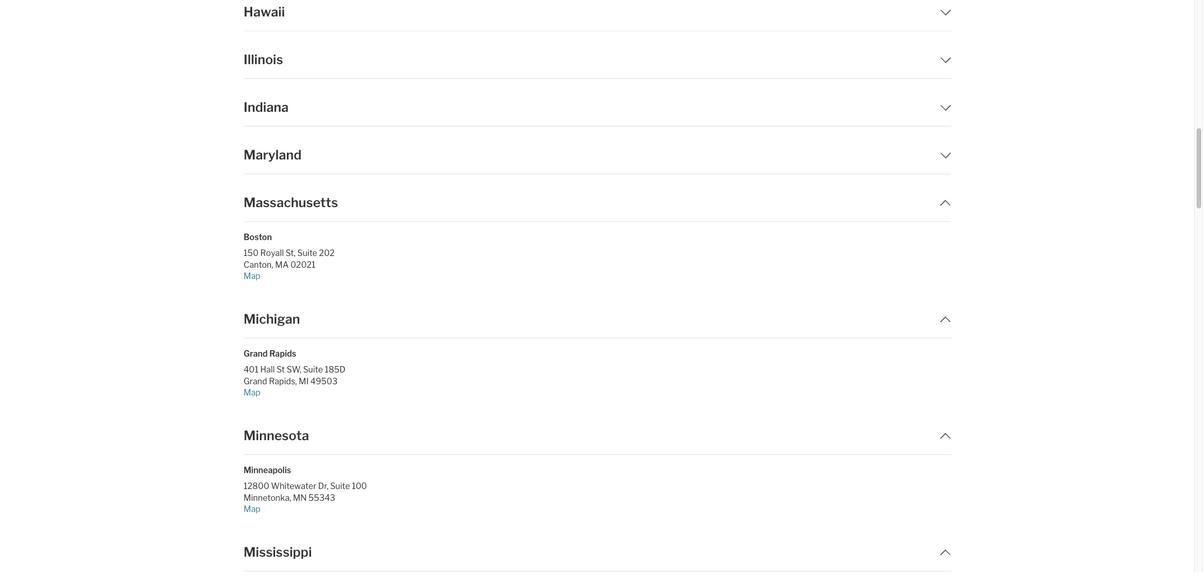 Task type: locate. For each thing, give the bounding box(es) containing it.
1 map from the top
[[244, 271, 261, 281]]

3 map from the top
[[244, 504, 261, 514]]

map inside "12800 whitewater dr, suite 100 minnetonka, mn 55343 map"
[[244, 504, 261, 514]]

grand
[[244, 349, 268, 359], [244, 376, 267, 386]]

map link down 202
[[244, 270, 406, 282]]

2 grand from the top
[[244, 376, 267, 386]]

massachusetts
[[244, 195, 338, 210]]

1 map link from the top
[[244, 270, 406, 282]]

rapids,
[[269, 376, 297, 386]]

hall
[[260, 365, 275, 375]]

map link for massachusetts
[[244, 270, 406, 282]]

suite for massachusetts
[[298, 248, 317, 258]]

0 vertical spatial map
[[244, 271, 261, 281]]

grand up the 401 at bottom left
[[244, 349, 268, 359]]

map for massachusetts
[[244, 271, 261, 281]]

1 vertical spatial grand
[[244, 376, 267, 386]]

map link down 49503
[[244, 387, 406, 399]]

02021
[[291, 260, 316, 270]]

1 vertical spatial map link
[[244, 387, 406, 399]]

suite up mi
[[303, 365, 323, 375]]

minnesota
[[244, 429, 309, 444]]

grand down the 401 at bottom left
[[244, 376, 267, 386]]

map link for minnesota
[[244, 504, 406, 515]]

100
[[352, 482, 367, 492]]

suite inside "12800 whitewater dr, suite 100 minnetonka, mn 55343 map"
[[330, 482, 350, 492]]

ma
[[275, 260, 289, 270]]

1 vertical spatial map
[[244, 388, 261, 398]]

michigan
[[244, 312, 300, 327]]

2 vertical spatial map link
[[244, 504, 406, 515]]

0 vertical spatial grand
[[244, 349, 268, 359]]

mn
[[293, 493, 307, 503]]

suite right dr,
[[330, 482, 350, 492]]

map down canton,
[[244, 271, 261, 281]]

maryland
[[244, 147, 302, 163]]

royall
[[260, 248, 284, 258]]

0 vertical spatial suite
[[298, 248, 317, 258]]

55343
[[309, 493, 335, 503]]

sw,
[[287, 365, 301, 375]]

map link down 55343
[[244, 504, 406, 515]]

2 vertical spatial map
[[244, 504, 261, 514]]

map down the 401 at bottom left
[[244, 388, 261, 398]]

map down minnetonka,
[[244, 504, 261, 514]]

hawaii
[[244, 4, 285, 19]]

401
[[244, 365, 259, 375]]

st
[[277, 365, 285, 375]]

1 vertical spatial suite
[[303, 365, 323, 375]]

boston
[[244, 232, 272, 242]]

2 vertical spatial suite
[[330, 482, 350, 492]]

map inside 150 royall st, suite 202 canton, ma 02021 map
[[244, 271, 261, 281]]

suite up 02021
[[298, 248, 317, 258]]

150
[[244, 248, 259, 258]]

suite inside 150 royall st, suite 202 canton, ma 02021 map
[[298, 248, 317, 258]]

0 vertical spatial map link
[[244, 270, 406, 282]]

map
[[244, 271, 261, 281], [244, 388, 261, 398], [244, 504, 261, 514]]

3 map link from the top
[[244, 504, 406, 515]]

minnetonka,
[[244, 493, 291, 503]]

2 map link from the top
[[244, 387, 406, 399]]

grand rapids
[[244, 349, 296, 359]]

dr,
[[318, 482, 329, 492]]

2 map from the top
[[244, 388, 261, 398]]

map inside 401 hall st sw, suite 185d grand rapids, mi 49503 map
[[244, 388, 261, 398]]

map link
[[244, 270, 406, 282], [244, 387, 406, 399], [244, 504, 406, 515]]

suite
[[298, 248, 317, 258], [303, 365, 323, 375], [330, 482, 350, 492]]



Task type: describe. For each thing, give the bounding box(es) containing it.
401 hall st sw, suite 185d grand rapids, mi 49503 map
[[244, 365, 346, 398]]

map link for michigan
[[244, 387, 406, 399]]

st,
[[286, 248, 296, 258]]

suite for minnesota
[[330, 482, 350, 492]]

whitewater
[[271, 482, 317, 492]]

12800
[[244, 482, 269, 492]]

map for minnesota
[[244, 504, 261, 514]]

illinois
[[244, 52, 283, 67]]

202
[[319, 248, 335, 258]]

canton,
[[244, 260, 274, 270]]

suite inside 401 hall st sw, suite 185d grand rapids, mi 49503 map
[[303, 365, 323, 375]]

grand inside 401 hall st sw, suite 185d grand rapids, mi 49503 map
[[244, 376, 267, 386]]

150 royall st, suite 202 canton, ma 02021 map
[[244, 248, 335, 281]]

mi
[[299, 376, 309, 386]]

185d
[[325, 365, 346, 375]]

12800 whitewater dr, suite 100 minnetonka, mn 55343 map
[[244, 482, 367, 514]]

rapids
[[269, 349, 296, 359]]

49503
[[311, 376, 338, 386]]

minneapolis
[[244, 466, 291, 476]]

1 grand from the top
[[244, 349, 268, 359]]

mississippi
[[244, 545, 312, 561]]

indiana
[[244, 100, 289, 115]]



Task type: vqa. For each thing, say whether or not it's contained in the screenshot.
Ruby ▾
no



